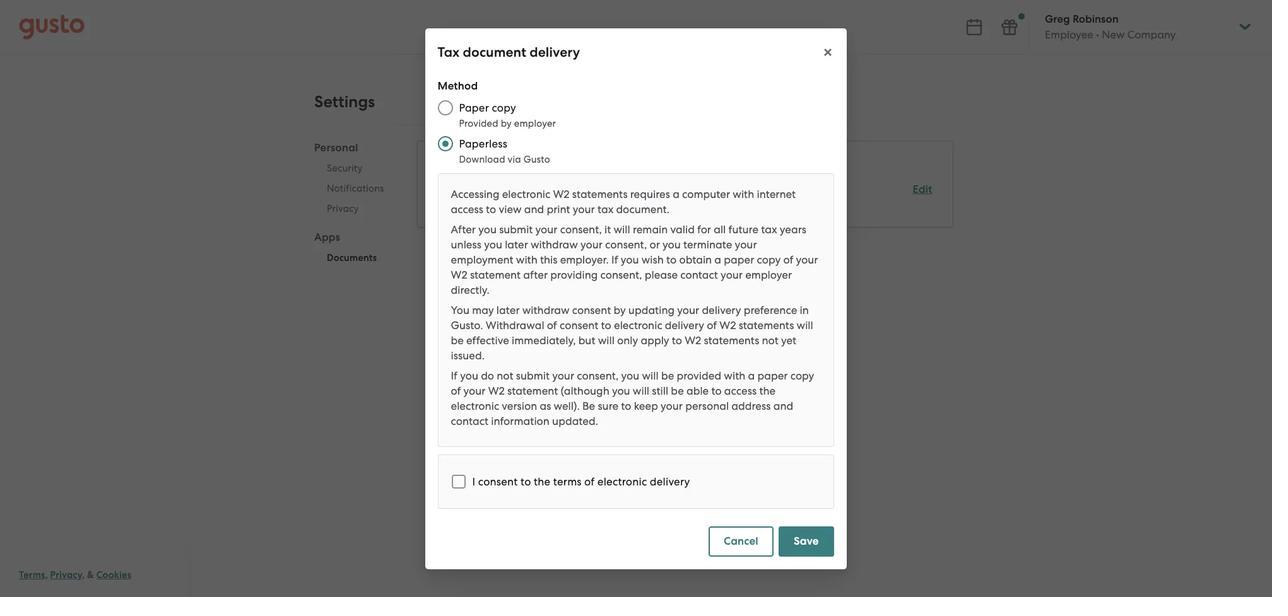 Task type: locate. For each thing, give the bounding box(es) containing it.
access up address
[[725, 385, 757, 397]]

tax
[[438, 44, 460, 60], [438, 182, 456, 196]]

0 vertical spatial not
[[763, 334, 779, 347]]

paper inside if you do not submit your consent, you will be provided with a paper copy of your
[[758, 370, 788, 382]]

tax inside statements requires a computer with internet access to view and print your tax document.
[[598, 203, 614, 216]]

privacy left &
[[50, 570, 82, 581]]

will up still in the right of the page
[[643, 370, 659, 382]]

1 horizontal spatial employer
[[746, 269, 793, 281]]

directly.
[[451, 284, 490, 296]]

you
[[479, 223, 497, 236], [485, 238, 503, 251], [663, 238, 681, 251], [621, 253, 640, 266], [461, 370, 479, 382], [622, 370, 640, 382], [613, 385, 631, 397]]

to up please
[[667, 253, 677, 266]]

0 vertical spatial access
[[451, 203, 484, 216]]

0 horizontal spatial ,
[[45, 570, 48, 581]]

to inside 'after you submit your consent, it will remain valid for all future tax years unless you later withdraw your consent, or you terminate your employment with this employer. if you wish to obtain a paper copy of your w2'
[[667, 253, 677, 266]]

document inside dialog
[[463, 44, 527, 60]]

to right apply
[[673, 334, 683, 347]]

tax inside tax document delivery paper copy
[[438, 182, 456, 196]]

terms
[[19, 570, 45, 581]]

privacy link left &
[[50, 570, 82, 581]]

terminate
[[684, 238, 733, 251]]

tax left the years at the right top
[[762, 223, 778, 236]]

be inside if you do not submit your consent, you will be provided with a paper copy of your
[[662, 370, 675, 382]]

future
[[729, 223, 759, 236]]

withdraw up the immediately,
[[523, 304, 570, 317]]

the left terms
[[534, 476, 551, 488]]

consent, up (although
[[577, 370, 619, 382]]

will
[[614, 223, 631, 236], [797, 319, 814, 332], [599, 334, 615, 347], [643, 370, 659, 382], [633, 385, 650, 397]]

1 horizontal spatial and
[[774, 400, 794, 413]]

Paperless radio
[[432, 130, 460, 158]]

0 vertical spatial statement
[[471, 269, 521, 281]]

access inside statement (although you will still be able to access the electronic version as well). be sure to keep your personal address and contact information updated.
[[725, 385, 757, 397]]

you left the "do"
[[461, 370, 479, 382]]

contact inside statement (although you will still be able to access the electronic version as well). be sure to keep your personal address and contact information updated.
[[451, 415, 489, 428]]

gusto
[[524, 154, 551, 165]]

submit up as in the bottom of the page
[[517, 370, 550, 382]]

later
[[505, 238, 529, 251], [497, 304, 520, 317]]

a right requires
[[673, 188, 680, 200]]

the up address
[[760, 385, 776, 397]]

home image
[[19, 14, 85, 39]]

by
[[501, 118, 512, 129], [614, 304, 626, 317]]

consent
[[573, 304, 612, 317], [560, 319, 599, 332], [479, 476, 518, 488]]

later up after
[[505, 238, 529, 251]]

tax for tax document delivery paper copy
[[438, 182, 456, 196]]

later inside 'after you submit your consent, it will remain valid for all future tax years unless you later withdraw your consent, or you terminate your employment with this employer. if you wish to obtain a paper copy of your w2'
[[505, 238, 529, 251]]

your down terminate
[[721, 269, 743, 281]]

0 horizontal spatial privacy link
[[50, 570, 82, 581]]

your down future
[[736, 238, 758, 251]]

1 horizontal spatial tax
[[762, 223, 778, 236]]

electronic up view
[[503, 188, 551, 200]]

0 vertical spatial be
[[451, 334, 464, 347]]

1 vertical spatial by
[[614, 304, 626, 317]]

paper up provided
[[460, 101, 490, 114]]

paper down future
[[725, 253, 755, 266]]

1 vertical spatial submit
[[517, 370, 550, 382]]

statement inside the statement after providing consent, please contact your employer directly.
[[471, 269, 521, 281]]

will up keep
[[633, 385, 650, 397]]

0 vertical spatial withdraw
[[531, 238, 578, 251]]

tax down preferences
[[438, 182, 456, 196]]

tax inside dialog
[[438, 44, 460, 60]]

copy down yet
[[791, 370, 815, 382]]

will right but
[[599, 334, 615, 347]]

1 vertical spatial later
[[497, 304, 520, 317]]

you up employment
[[485, 238, 503, 251]]

document for tax document delivery paper copy
[[458, 182, 510, 196]]

0 horizontal spatial not
[[497, 370, 514, 382]]

address
[[732, 400, 771, 413]]

document down preferences
[[458, 182, 510, 196]]

statement up as in the bottom of the page
[[508, 385, 559, 397]]

paper copy
[[460, 101, 517, 114]]

privacy down notifications link
[[327, 203, 359, 215]]

to right "sure"
[[622, 400, 632, 413]]

access down the accessing on the left
[[451, 203, 484, 216]]

copy left view
[[470, 198, 494, 211]]

1 vertical spatial if
[[451, 370, 458, 382]]

paper inside "tax document delivery" dialog
[[460, 101, 490, 114]]

0 vertical spatial if
[[612, 253, 619, 266]]

withdraw
[[531, 238, 578, 251], [523, 304, 570, 317]]

statements inside statements requires a computer with internet access to view and print your tax document.
[[573, 188, 628, 200]]

statement inside statement (although you will still be able to access the electronic version as well). be sure to keep your personal address and contact information updated.
[[508, 385, 559, 397]]

of up the immediately,
[[548, 319, 558, 332]]

electronic up only
[[615, 319, 663, 332]]

after
[[451, 223, 476, 236]]

0 vertical spatial tax
[[438, 44, 460, 60]]

contact down the "do"
[[451, 415, 489, 428]]

with inside 'after you submit your consent, it will remain valid for all future tax years unless you later withdraw your consent, or you terminate your employment with this employer. if you wish to obtain a paper copy of your w2'
[[517, 253, 538, 266]]

1 horizontal spatial contact
[[681, 269, 719, 281]]

withdraw inside you may later withdraw consent by updating your delivery preference in gusto. withdrawal of consent to electronic delivery of
[[523, 304, 570, 317]]

if down issued. on the bottom left of page
[[451, 370, 458, 382]]

privacy link
[[314, 199, 397, 219], [50, 570, 82, 581]]

be right still in the right of the page
[[672, 385, 685, 397]]

1 vertical spatial not
[[497, 370, 514, 382]]

1 vertical spatial a
[[715, 253, 722, 266]]

electronic right terms
[[598, 476, 648, 488]]

paper
[[725, 253, 755, 266], [758, 370, 788, 382]]

to up personal
[[712, 385, 722, 397]]

0 vertical spatial statements
[[573, 188, 628, 200]]

0 horizontal spatial employer
[[515, 118, 557, 129]]

tax inside 'after you submit your consent, it will remain valid for all future tax years unless you later withdraw your consent, or you terminate your employment with this employer. if you wish to obtain a paper copy of your w2'
[[762, 223, 778, 236]]

paper up after
[[438, 198, 467, 211]]

employer.
[[561, 253, 609, 266]]

if inside 'after you submit your consent, it will remain valid for all future tax years unless you later withdraw your consent, or you terminate your employment with this employer. if you wish to obtain a paper copy of your w2'
[[612, 253, 619, 266]]

0 vertical spatial document
[[463, 44, 527, 60]]

or
[[650, 238, 661, 251]]

0 vertical spatial paper
[[725, 253, 755, 266]]

1 vertical spatial tax
[[438, 182, 456, 196]]

submit down view
[[500, 223, 533, 236]]

0 vertical spatial paper
[[460, 101, 490, 114]]

2 vertical spatial with
[[725, 370, 746, 382]]

with up address
[[725, 370, 746, 382]]

2 vertical spatial statements
[[705, 334, 760, 347]]

1 horizontal spatial the
[[760, 385, 776, 397]]

1 vertical spatial and
[[774, 400, 794, 413]]

remain
[[633, 223, 668, 236]]

statements inside the statements not yet issued.
[[705, 334, 760, 347]]

obtain
[[680, 253, 713, 266]]

1 vertical spatial with
[[517, 253, 538, 266]]

with up after
[[517, 253, 538, 266]]

statement after providing consent, please contact your employer directly.
[[451, 269, 793, 296]]

privacy
[[327, 203, 359, 215], [50, 570, 82, 581]]

2 vertical spatial be
[[672, 385, 685, 397]]

the inside statement (although you will still be able to access the electronic version as well). be sure to keep your personal address and contact information updated.
[[760, 385, 776, 397]]

after you submit your consent, it will remain valid for all future tax years unless you later withdraw your consent, or you terminate your employment with this employer. if you wish to obtain a paper copy of your w2
[[451, 223, 819, 281]]

1 vertical spatial statements
[[739, 319, 795, 332]]

0 horizontal spatial tax
[[598, 203, 614, 216]]

with left internet
[[733, 188, 755, 200]]

of down the years at the right top
[[784, 253, 794, 266]]

1 vertical spatial contact
[[451, 415, 489, 428]]

paper
[[460, 101, 490, 114], [438, 198, 467, 211]]

privacy link down notifications
[[314, 199, 397, 219]]

1 vertical spatial withdraw
[[523, 304, 570, 317]]

a
[[673, 188, 680, 200], [715, 253, 722, 266], [749, 370, 755, 382]]

will right the it
[[614, 223, 631, 236]]

if up the statement after providing consent, please contact your employer directly.
[[612, 253, 619, 266]]

preferences group
[[438, 157, 933, 212]]

employer up preference
[[746, 269, 793, 281]]

providing
[[551, 269, 598, 281]]

1 vertical spatial be
[[662, 370, 675, 382]]

0 vertical spatial consent
[[573, 304, 612, 317]]

0 vertical spatial submit
[[500, 223, 533, 236]]

1 vertical spatial employer
[[746, 269, 793, 281]]

submit
[[500, 223, 533, 236], [517, 370, 550, 382]]

be up still in the right of the page
[[662, 370, 675, 382]]

1 horizontal spatial paper
[[758, 370, 788, 382]]

updated.
[[553, 415, 599, 428]]

statements for not
[[705, 334, 760, 347]]

1 vertical spatial tax
[[762, 223, 778, 236]]

withdraw inside 'after you submit your consent, it will remain valid for all future tax years unless you later withdraw your consent, or you terminate your employment with this employer. if you wish to obtain a paper copy of your w2'
[[531, 238, 578, 251]]

0 vertical spatial the
[[760, 385, 776, 397]]

your inside the statement after providing consent, please contact your employer directly.
[[721, 269, 743, 281]]

by inside you may later withdraw consent by updating your delivery preference in gusto. withdrawal of consent to electronic delivery of
[[614, 304, 626, 317]]

statement down employment
[[471, 269, 521, 281]]

Paper copy radio
[[432, 94, 460, 122]]

gusto navigation element
[[0, 54, 189, 105]]

0 vertical spatial privacy
[[327, 203, 359, 215]]

you up "sure"
[[613, 385, 631, 397]]

consent, down wish
[[601, 269, 643, 281]]

your up (although
[[553, 370, 575, 382]]

contact inside the statement after providing consent, please contact your employer directly.
[[681, 269, 719, 281]]

statements requires a computer with internet access to view and print your tax document.
[[451, 188, 796, 216]]

access
[[451, 203, 484, 216], [725, 385, 757, 397]]

statement for (although
[[508, 385, 559, 397]]

document
[[463, 44, 527, 60], [458, 182, 510, 196]]

contact down the obtain
[[681, 269, 719, 281]]

to left view
[[486, 203, 497, 216]]

and right address
[[774, 400, 794, 413]]

copy down the years at the right top
[[758, 253, 781, 266]]

consent, inside the statement after providing consent, please contact your employer directly.
[[601, 269, 643, 281]]

after
[[524, 269, 548, 281]]

tax up method
[[438, 44, 460, 60]]

1 vertical spatial privacy link
[[50, 570, 82, 581]]

your right the updating
[[678, 304, 700, 317]]

0 horizontal spatial by
[[501, 118, 512, 129]]

and
[[525, 203, 545, 216], [774, 400, 794, 413]]

1 vertical spatial paper
[[438, 198, 467, 211]]

0 vertical spatial later
[[505, 238, 529, 251]]

a up address
[[749, 370, 755, 382]]

1 horizontal spatial privacy
[[327, 203, 359, 215]]

1 horizontal spatial by
[[614, 304, 626, 317]]

save
[[794, 535, 819, 548]]

tax
[[598, 203, 614, 216], [762, 223, 778, 236]]

1 vertical spatial statement
[[508, 385, 559, 397]]

you
[[451, 304, 470, 317]]

statements for requires
[[573, 188, 628, 200]]

you right after
[[479, 223, 497, 236]]

provided
[[677, 370, 722, 382]]

copy up provided by employer
[[492, 101, 517, 114]]

via
[[508, 154, 522, 165]]

0 horizontal spatial access
[[451, 203, 484, 216]]

be down the gusto.
[[451, 334, 464, 347]]

0 horizontal spatial the
[[534, 476, 551, 488]]

years
[[780, 223, 807, 236]]

do
[[481, 370, 495, 382]]

employment
[[451, 253, 514, 266]]

1 horizontal spatial ,
[[82, 570, 85, 581]]

your inside statement (although you will still be able to access the electronic version as well). be sure to keep your personal address and contact information updated.
[[661, 400, 683, 413]]

0 vertical spatial contact
[[681, 269, 719, 281]]

0 vertical spatial and
[[525, 203, 545, 216]]

consent,
[[561, 223, 602, 236], [606, 238, 648, 251], [601, 269, 643, 281], [577, 370, 619, 382]]

but
[[579, 334, 596, 347]]

employer up gusto
[[515, 118, 557, 129]]

of down issued. on the bottom left of page
[[451, 385, 461, 397]]

2 horizontal spatial a
[[749, 370, 755, 382]]

documents
[[327, 253, 377, 264]]

and inside statement (although you will still be able to access the electronic version as well). be sure to keep your personal address and contact information updated.
[[774, 400, 794, 413]]

0 horizontal spatial if
[[451, 370, 458, 382]]

statements down preference
[[739, 319, 795, 332]]

1 vertical spatial paper
[[758, 370, 788, 382]]

1 horizontal spatial not
[[763, 334, 779, 347]]

1 vertical spatial the
[[534, 476, 551, 488]]

tax up the it
[[598, 203, 614, 216]]

document up method
[[463, 44, 527, 60]]

to up the statements not yet issued. on the bottom of the page
[[602, 319, 612, 332]]

0 horizontal spatial a
[[673, 188, 680, 200]]

a inside 'after you submit your consent, it will remain valid for all future tax years unless you later withdraw your consent, or you terminate your employment with this employer. if you wish to obtain a paper copy of your w2'
[[715, 253, 722, 266]]

w2
[[554, 188, 570, 200], [451, 269, 468, 281], [720, 319, 737, 332], [685, 334, 702, 347], [489, 385, 505, 397]]

2 , from the left
[[82, 570, 85, 581]]

2 vertical spatial a
[[749, 370, 755, 382]]

by down paper copy
[[501, 118, 512, 129]]

1 horizontal spatial a
[[715, 253, 722, 266]]

by up statements will be effective immediately, but will only apply to
[[614, 304, 626, 317]]

your
[[573, 203, 595, 216], [536, 223, 558, 236], [581, 238, 603, 251], [736, 238, 758, 251], [797, 253, 819, 266], [721, 269, 743, 281], [678, 304, 700, 317], [553, 370, 575, 382], [464, 385, 486, 397], [661, 400, 683, 413]]

your inside you may later withdraw consent by updating your delivery preference in gusto. withdrawal of consent to electronic delivery of
[[678, 304, 700, 317]]

not left yet
[[763, 334, 779, 347]]

may
[[473, 304, 494, 317]]

&
[[87, 570, 94, 581]]

and right view
[[525, 203, 545, 216]]

0 vertical spatial a
[[673, 188, 680, 200]]

your down still in the right of the page
[[661, 400, 683, 413]]

contact
[[681, 269, 719, 281], [451, 415, 489, 428]]

a down terminate
[[715, 253, 722, 266]]

0 vertical spatial with
[[733, 188, 755, 200]]

statements up provided on the right bottom of the page
[[705, 334, 760, 347]]

updating
[[629, 304, 675, 317]]

statements up the it
[[573, 188, 628, 200]]

still
[[653, 385, 669, 397]]

copy
[[492, 101, 517, 114], [470, 198, 494, 211], [758, 253, 781, 266], [791, 370, 815, 382]]

0 vertical spatial tax
[[598, 203, 614, 216]]

0 horizontal spatial and
[[525, 203, 545, 216]]

to
[[486, 203, 497, 216], [667, 253, 677, 266], [602, 319, 612, 332], [673, 334, 683, 347], [712, 385, 722, 397], [622, 400, 632, 413], [521, 476, 532, 488]]

statement
[[471, 269, 521, 281], [508, 385, 559, 397]]

0 horizontal spatial privacy
[[50, 570, 82, 581]]

1 horizontal spatial privacy link
[[314, 199, 397, 219]]

0 horizontal spatial paper
[[725, 253, 755, 266]]

later up withdrawal
[[497, 304, 520, 317]]

later inside you may later withdraw consent by updating your delivery preference in gusto. withdrawal of consent to electronic delivery of
[[497, 304, 520, 317]]

employer
[[515, 118, 557, 129], [746, 269, 793, 281]]

electronic inside statement (although you will still be able to access the electronic version as well). be sure to keep your personal address and contact information updated.
[[451, 400, 500, 413]]

employer inside the statement after providing consent, please contact your employer directly.
[[746, 269, 793, 281]]

1 vertical spatial document
[[458, 182, 510, 196]]

submit inside if you do not submit your consent, you will be provided with a paper copy of your
[[517, 370, 550, 382]]

documents link
[[314, 248, 397, 268]]

1 vertical spatial access
[[725, 385, 757, 397]]

as
[[540, 400, 552, 413]]

statements inside statements will be effective immediately, but will only apply to
[[739, 319, 795, 332]]

1 horizontal spatial access
[[725, 385, 757, 397]]

submit inside 'after you submit your consent, it will remain valid for all future tax years unless you later withdraw your consent, or you terminate your employment with this employer. if you wish to obtain a paper copy of your w2'
[[500, 223, 533, 236]]

document inside tax document delivery paper copy
[[458, 182, 510, 196]]

not right the "do"
[[497, 370, 514, 382]]

well).
[[554, 400, 580, 413]]

2 vertical spatial consent
[[479, 476, 518, 488]]

electronic down the "do"
[[451, 400, 500, 413]]

paper up address
[[758, 370, 788, 382]]

0 horizontal spatial contact
[[451, 415, 489, 428]]

your right print
[[573, 203, 595, 216]]

group
[[314, 141, 397, 272]]

withdraw up this
[[531, 238, 578, 251]]

be
[[451, 334, 464, 347], [662, 370, 675, 382], [672, 385, 685, 397]]

w2 inside 'after you submit your consent, it will remain valid for all future tax years unless you later withdraw your consent, or you terminate your employment with this employer. if you wish to obtain a paper copy of your w2'
[[451, 269, 468, 281]]

computer
[[683, 188, 731, 200]]

sure
[[598, 400, 619, 413]]

1 horizontal spatial if
[[612, 253, 619, 266]]



Task type: describe. For each thing, give the bounding box(es) containing it.
paper inside tax document delivery paper copy
[[438, 198, 467, 211]]

all
[[714, 223, 727, 236]]

will inside 'after you submit your consent, it will remain valid for all future tax years unless you later withdraw your consent, or you terminate your employment with this employer. if you wish to obtain a paper copy of your w2'
[[614, 223, 631, 236]]

will inside statement (although you will still be able to access the electronic version as well). be sure to keep your personal address and contact information updated.
[[633, 385, 650, 397]]

a inside if you do not submit your consent, you will be provided with a paper copy of your
[[749, 370, 755, 382]]

tax for future
[[762, 223, 778, 236]]

not inside if you do not submit your consent, you will be provided with a paper copy of your
[[497, 370, 514, 382]]

to left terms
[[521, 476, 532, 488]]

a inside statements requires a computer with internet access to view and print your tax document.
[[673, 188, 680, 200]]

to inside statements will be effective immediately, but will only apply to
[[673, 334, 683, 347]]

you may later withdraw consent by updating your delivery preference in gusto. withdrawal of consent to electronic delivery of
[[451, 304, 810, 332]]

of up provided on the right bottom of the page
[[707, 319, 718, 332]]

terms
[[554, 476, 582, 488]]

cancel
[[724, 535, 759, 548]]

0 vertical spatial employer
[[515, 118, 557, 129]]

keep
[[635, 400, 659, 413]]

you right or
[[663, 238, 681, 251]]

tax for your
[[598, 203, 614, 216]]

tax document delivery dialog
[[426, 28, 847, 570]]

0 vertical spatial by
[[501, 118, 512, 129]]

download
[[460, 154, 506, 165]]

of inside 'after you submit your consent, it will remain valid for all future tax years unless you later withdraw your consent, or you terminate your employment with this employer. if you wish to obtain a paper copy of your w2'
[[784, 253, 794, 266]]

be inside statements will be effective immediately, but will only apply to
[[451, 334, 464, 347]]

you left wish
[[621, 253, 640, 266]]

accessing electronic w2
[[451, 188, 570, 200]]

copy inside tax document delivery paper copy
[[470, 198, 494, 211]]

save button
[[779, 527, 835, 557]]

consent, inside if you do not submit your consent, you will be provided with a paper copy of your
[[577, 370, 619, 382]]

information
[[492, 415, 550, 428]]

withdrawal
[[486, 319, 545, 332]]

consent, left the it
[[561, 223, 602, 236]]

group containing personal
[[314, 141, 397, 272]]

please
[[645, 269, 678, 281]]

statement for after
[[471, 269, 521, 281]]

terms link
[[19, 570, 45, 581]]

valid
[[671, 223, 695, 236]]

your inside statements requires a computer with internet access to view and print your tax document.
[[573, 203, 595, 216]]

cookies button
[[96, 568, 132, 583]]

will inside if you do not submit your consent, you will be provided with a paper copy of your
[[643, 370, 659, 382]]

you down the statements not yet issued. on the bottom of the page
[[622, 370, 640, 382]]

(although
[[561, 385, 610, 397]]

consent, down the it
[[606, 238, 648, 251]]

access inside statements requires a computer with internet access to view and print your tax document.
[[451, 203, 484, 216]]

security link
[[314, 158, 397, 179]]

with inside statements requires a computer with internet access to view and print your tax document.
[[733, 188, 755, 200]]

copy inside 'after you submit your consent, it will remain valid for all future tax years unless you later withdraw your consent, or you terminate your employment with this employer. if you wish to obtain a paper copy of your w2'
[[758, 253, 781, 266]]

tax document delivery paper copy
[[438, 182, 554, 211]]

for
[[698, 223, 712, 236]]

wish
[[642, 253, 664, 266]]

document.
[[617, 203, 670, 216]]

tax document delivery
[[438, 44, 581, 60]]

notifications link
[[314, 179, 397, 199]]

if inside if you do not submit your consent, you will be provided with a paper copy of your
[[451, 370, 458, 382]]

and inside statements requires a computer with internet access to view and print your tax document.
[[525, 203, 545, 216]]

your down print
[[536, 223, 558, 236]]

cancel button
[[709, 527, 774, 557]]

0 vertical spatial privacy link
[[314, 199, 397, 219]]

i consent to the terms of electronic delivery
[[473, 476, 691, 488]]

not inside the statements not yet issued.
[[763, 334, 779, 347]]

version
[[502, 400, 538, 413]]

terms , privacy , & cookies
[[19, 570, 132, 581]]

yet
[[782, 334, 797, 347]]

statement (although you will still be able to access the electronic version as well). be sure to keep your personal address and contact information updated.
[[451, 385, 794, 428]]

requires
[[631, 188, 671, 200]]

notifications
[[327, 183, 384, 194]]

unless
[[451, 238, 482, 251]]

1 , from the left
[[45, 570, 48, 581]]

with inside if you do not submit your consent, you will be provided with a paper copy of your
[[725, 370, 746, 382]]

provided by employer
[[460, 118, 557, 129]]

effective
[[467, 334, 510, 347]]

apply
[[641, 334, 670, 347]]

paperless
[[460, 137, 508, 150]]

personal
[[686, 400, 730, 413]]

your down the "do"
[[464, 385, 486, 397]]

if you do not submit your consent, you will be provided with a paper copy of your
[[451, 370, 815, 397]]

to inside you may later withdraw consent by updating your delivery preference in gusto. withdrawal of consent to electronic delivery of
[[602, 319, 612, 332]]

I consent to the terms of electronic delivery checkbox
[[445, 468, 473, 496]]

in
[[801, 304, 810, 317]]

preferences
[[438, 157, 511, 174]]

be inside statement (although you will still be able to access the electronic version as well). be sure to keep your personal address and contact information updated.
[[672, 385, 685, 397]]

tax document delivery element
[[438, 182, 933, 212]]

it
[[605, 223, 612, 236]]

gusto.
[[451, 319, 484, 332]]

security
[[327, 163, 363, 174]]

personal
[[314, 141, 358, 155]]

of right terms
[[585, 476, 595, 488]]

only
[[618, 334, 639, 347]]

paper inside 'after you submit your consent, it will remain valid for all future tax years unless you later withdraw your consent, or you terminate your employment with this employer. if you wish to obtain a paper copy of your w2'
[[725, 253, 755, 266]]

edit
[[913, 183, 933, 196]]

electronic inside you may later withdraw consent by updating your delivery preference in gusto. withdrawal of consent to electronic delivery of
[[615, 319, 663, 332]]

i
[[473, 476, 476, 488]]

method
[[438, 79, 478, 92]]

internet
[[758, 188, 796, 200]]

your up employer.
[[581, 238, 603, 251]]

document for tax document delivery
[[463, 44, 527, 60]]

tax for tax document delivery
[[438, 44, 460, 60]]

provided
[[460, 118, 499, 129]]

settings
[[314, 92, 375, 112]]

account menu element
[[1029, 0, 1254, 54]]

you inside statement (although you will still be able to access the electronic version as well). be sure to keep your personal address and contact information updated.
[[613, 385, 631, 397]]

of inside if you do not submit your consent, you will be provided with a paper copy of your
[[451, 385, 461, 397]]

print
[[547, 203, 571, 216]]

issued.
[[451, 349, 485, 362]]

cookies
[[96, 570, 132, 581]]

able
[[687, 385, 709, 397]]

statements not yet issued.
[[451, 334, 797, 362]]

1 vertical spatial privacy
[[50, 570, 82, 581]]

copy inside if you do not submit your consent, you will be provided with a paper copy of your
[[791, 370, 815, 382]]

your down the years at the right top
[[797, 253, 819, 266]]

statements will be effective immediately, but will only apply to
[[451, 319, 814, 347]]

edit link
[[913, 183, 933, 196]]

immediately,
[[512, 334, 576, 347]]

privacy inside group
[[327, 203, 359, 215]]

will down in
[[797, 319, 814, 332]]

view
[[499, 203, 522, 216]]

delivery inside tax document delivery paper copy
[[512, 182, 554, 196]]

preference
[[744, 304, 798, 317]]

be
[[583, 400, 596, 413]]

accessing
[[451, 188, 500, 200]]

to inside statements requires a computer with internet access to view and print your tax document.
[[486, 203, 497, 216]]

apps
[[314, 231, 340, 244]]

statements for will
[[739, 319, 795, 332]]

this
[[541, 253, 558, 266]]

1 vertical spatial consent
[[560, 319, 599, 332]]



Task type: vqa. For each thing, say whether or not it's contained in the screenshot.
Accessing Electronic W2
yes



